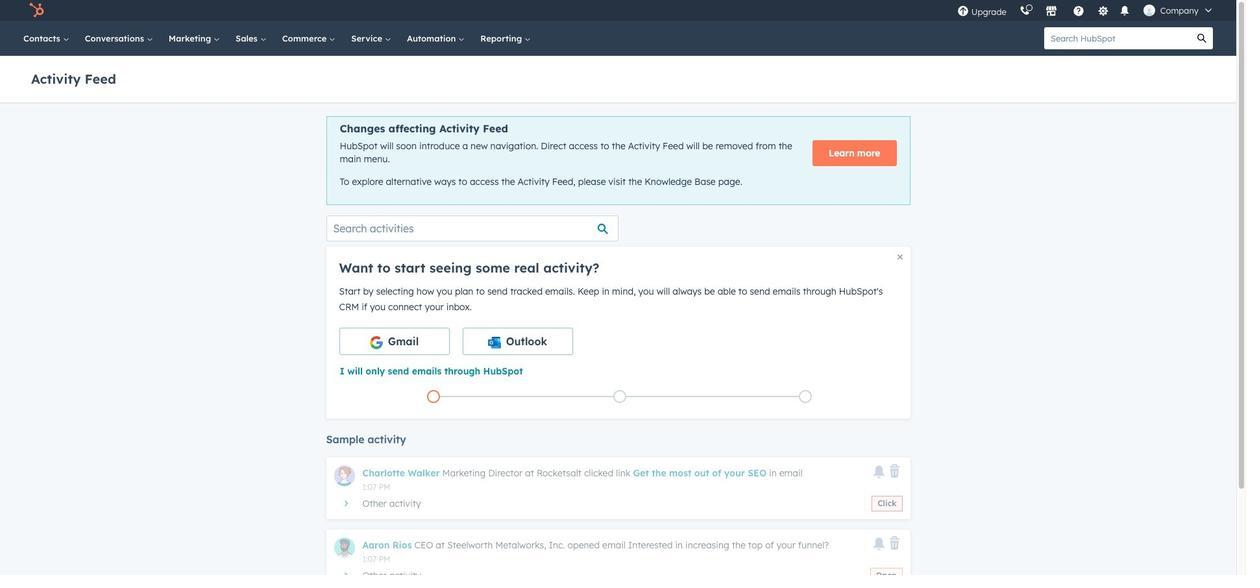 Task type: vqa. For each thing, say whether or not it's contained in the screenshot.
to to the left
no



Task type: locate. For each thing, give the bounding box(es) containing it.
marketplaces image
[[1046, 6, 1058, 18]]

Search activities search field
[[326, 215, 618, 241]]

Search HubSpot search field
[[1045, 27, 1191, 49]]

None checkbox
[[339, 328, 450, 355]]

onboarding.steps.finalstep.title image
[[803, 394, 809, 401]]

None checkbox
[[463, 328, 573, 355]]

list
[[341, 387, 899, 406]]

menu
[[951, 0, 1221, 21]]



Task type: describe. For each thing, give the bounding box(es) containing it.
jacob simon image
[[1144, 5, 1156, 16]]

onboarding.steps.sendtrackedemailingmail.title image
[[616, 394, 623, 401]]

close image
[[898, 254, 903, 260]]



